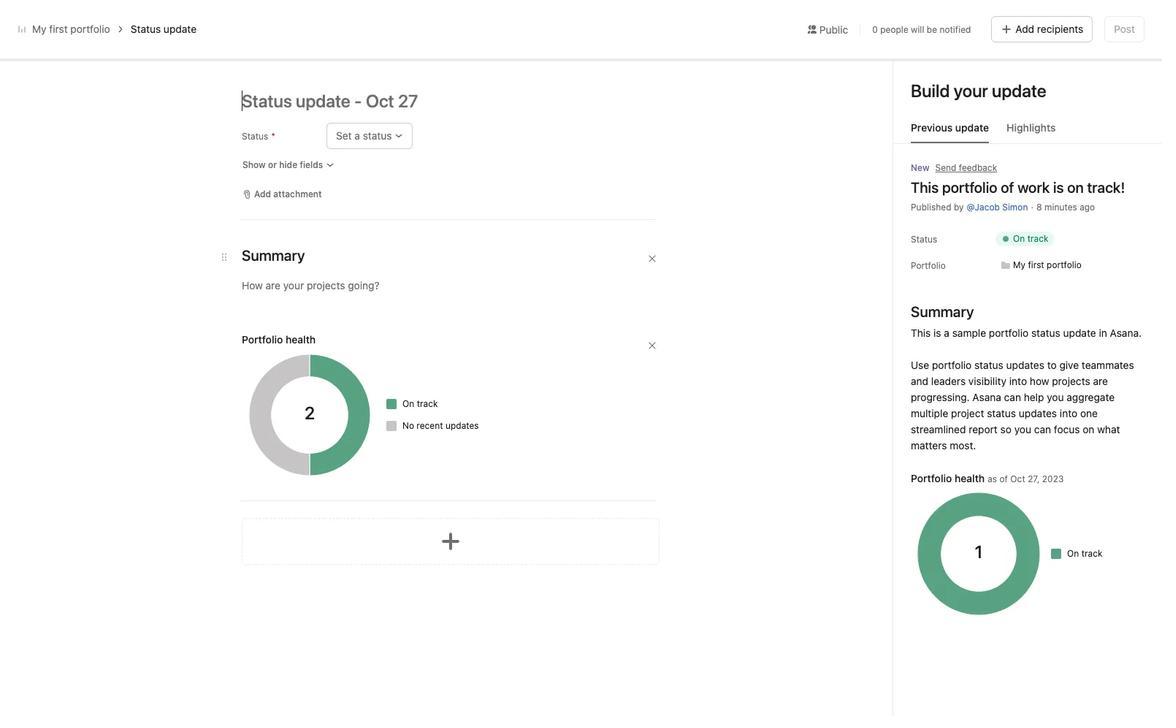 Task type: locate. For each thing, give the bounding box(es) containing it.
on
[[1013, 233, 1025, 244], [403, 398, 414, 409], [446, 419, 458, 430], [1067, 548, 1079, 559]]

1 vertical spatial use
[[344, 500, 363, 513]]

post
[[1114, 23, 1135, 35]]

1 horizontal spatial progressing.
[[911, 391, 970, 403]]

1 horizontal spatial this is a sample portfolio status update in asana.
[[911, 327, 1142, 339]]

project
[[951, 407, 985, 419], [609, 517, 642, 529]]

1 vertical spatial and
[[570, 500, 588, 513]]

goals
[[823, 445, 853, 458]]

0 horizontal spatial sample
[[386, 468, 419, 481]]

summary down about this portfolio
[[911, 303, 974, 320]]

8
[[1037, 202, 1042, 213]]

1 vertical spatial or
[[983, 598, 993, 610]]

0 horizontal spatial most.
[[615, 533, 642, 545]]

1 vertical spatial asana
[[423, 517, 452, 529]]

1 vertical spatial most.
[[615, 533, 642, 545]]

visibility for portfolio
[[969, 375, 1007, 387]]

leaders for status
[[591, 500, 625, 513]]

0 vertical spatial projects
[[896, 216, 934, 228]]

a inside "connect this portfolio to a team or company goal to show how your work aligns to strategic priorities"
[[948, 598, 954, 610]]

0 vertical spatial what
[[1098, 423, 1120, 435]]

1 vertical spatial first
[[1028, 259, 1045, 270]]

multiple for status
[[569, 517, 606, 529]]

1 vertical spatial my first portfolio
[[1013, 259, 1082, 270]]

dashboard link
[[286, 88, 339, 108]]

0 vertical spatial are
[[1093, 375, 1108, 387]]

are for status
[[344, 517, 359, 529]]

summary for portfolio
[[911, 303, 974, 320]]

or left 'hide'
[[268, 159, 277, 170]]

0 vertical spatial use
[[911, 359, 929, 371]]

portfolio inside new send feedback this portfolio of work is on track! published by @jacob simon · 8 minutes ago
[[942, 179, 998, 196]]

my first portfolio down "8"
[[1013, 259, 1082, 270]]

streamlined up "supported"
[[911, 423, 966, 435]]

this portfolio right about
[[858, 283, 927, 297]]

first up the home
[[49, 23, 68, 35]]

1 vertical spatial teammates
[[515, 500, 567, 513]]

my up the home
[[32, 23, 46, 35]]

matters for status
[[577, 533, 613, 545]]

0 vertical spatial teammates
[[1082, 359, 1134, 371]]

my first portfolio
[[32, 23, 110, 35], [1013, 259, 1082, 270]]

work inside new send feedback this portfolio of work is on track! published by @jacob simon · 8 minutes ago
[[1018, 179, 1050, 196]]

Section title text field
[[242, 245, 305, 266]]

asana.
[[1110, 327, 1142, 339], [543, 468, 575, 481]]

30
[[884, 17, 895, 28]]

1 horizontal spatial help
[[1024, 391, 1044, 403]]

progress link
[[357, 88, 400, 108]]

ago
[[1080, 202, 1095, 213]]

by left @jacob
[[954, 202, 964, 213]]

0 horizontal spatial work
[[451, 346, 483, 362]]

0 horizontal spatial use
[[344, 500, 363, 513]]

0 vertical spatial use portfolio status updates to give teammates and leaders visibility into how projects are progressing. asana can help you aggregate multiple project status updates into one streamlined report so you can focus on what matters most.
[[911, 359, 1137, 452]]

asana. for portfolio
[[1110, 327, 1142, 339]]

previous update
[[911, 121, 989, 134]]

1 horizontal spatial so
[[1001, 423, 1012, 435]]

0 vertical spatial or
[[268, 159, 277, 170]]

work up ·
[[1018, 179, 1050, 196]]

0 vertical spatial 2023
[[1042, 473, 1064, 484]]

so for portfolio
[[1001, 423, 1012, 435]]

by
[[954, 202, 964, 213], [916, 445, 929, 458]]

progressing.
[[911, 391, 970, 403], [362, 517, 421, 529]]

0 horizontal spatial are
[[344, 517, 359, 529]]

1 horizontal spatial portfolio
[[911, 260, 946, 271]]

work right your
[[978, 614, 1000, 626]]

1 horizontal spatial in
[[980, 12, 987, 23]]

a inside dropdown button
[[355, 129, 360, 142]]

is inside new send feedback this portfolio of work is on track! published by @jacob simon · 8 minutes ago
[[1053, 179, 1064, 196]]

my first portfolio up the home link
[[32, 23, 110, 35]]

2 horizontal spatial projects
[[1052, 375, 1091, 387]]

add inside 'add recipients' button
[[1016, 23, 1035, 35]]

1 vertical spatial multiple
[[569, 517, 606, 529]]

sample
[[953, 327, 986, 339], [386, 468, 419, 481]]

portfolio down total projects
[[911, 260, 946, 271]]

my first portfolio link
[[32, 23, 110, 35], [996, 258, 1088, 273]]

what for portfolio
[[1098, 423, 1120, 435]]

0 vertical spatial streamlined
[[911, 423, 966, 435]]

or right 'team'
[[983, 598, 993, 610]]

0 horizontal spatial progressing.
[[362, 517, 421, 529]]

1 vertical spatial this portfolio
[[823, 460, 892, 473]]

leaders
[[931, 375, 966, 387], [591, 500, 625, 513]]

post button
[[1105, 16, 1145, 42]]

1 horizontal spatial most.
[[950, 439, 976, 452]]

1 horizontal spatial oct
[[1011, 473, 1026, 484]]

or inside dropdown button
[[268, 159, 277, 170]]

so
[[1001, 423, 1012, 435], [454, 533, 465, 545]]

0 horizontal spatial and
[[570, 500, 588, 513]]

1 horizontal spatial sample
[[953, 327, 986, 339]]

add inside add billing info button
[[1046, 12, 1063, 23]]

1 vertical spatial one
[[344, 533, 362, 545]]

30 days left
[[884, 17, 933, 28]]

use
[[911, 359, 929, 371], [344, 500, 363, 513]]

dashboard
[[286, 88, 339, 101]]

0 vertical spatial this is a sample portfolio status update in asana.
[[911, 327, 1142, 339]]

1 vertical spatial 27,
[[461, 567, 473, 578]]

1 horizontal spatial my first portfolio link
[[996, 258, 1088, 273]]

my down simon
[[1013, 259, 1026, 270]]

1 horizontal spatial use
[[911, 359, 929, 371]]

0 vertical spatial oct
[[1011, 473, 1026, 484]]

new
[[911, 162, 930, 173]]

my first portfolio link up the home link
[[32, 23, 110, 35]]

this is a sample portfolio status update in asana. for portfolio
[[911, 327, 1142, 339]]

first inside my first portfolio link
[[1028, 259, 1045, 270]]

2 vertical spatial in
[[532, 468, 541, 481]]

status left *
[[242, 131, 268, 142]]

teammates for status
[[515, 500, 567, 513]]

hide
[[279, 159, 297, 170]]

portfolio
[[363, 134, 428, 154], [911, 260, 946, 271]]

by inside "goals supported by this portfolio"
[[916, 445, 929, 458]]

goal
[[869, 614, 889, 626]]

status down "js"
[[344, 419, 371, 430]]

help for portfolio
[[1024, 391, 1044, 403]]

summary for status
[[344, 445, 407, 462]]

one
[[1081, 407, 1098, 419], [344, 533, 362, 545]]

progressing. for status
[[362, 517, 421, 529]]

recent
[[417, 420, 443, 431]]

0 vertical spatial asana
[[973, 391, 1002, 403]]

0 horizontal spatial leaders
[[591, 500, 625, 513]]

projects for status
[[711, 500, 750, 513]]

1 horizontal spatial focus
[[1054, 423, 1080, 435]]

portfolio down progress link
[[363, 134, 428, 154]]

1 vertical spatial report
[[422, 533, 451, 545]]

1 vertical spatial how
[[689, 500, 709, 513]]

work left track! at the left
[[451, 346, 483, 362]]

1 horizontal spatial my first portfolio
[[1013, 259, 1082, 270]]

multiple for portfolio
[[911, 407, 949, 419]]

1 horizontal spatial use portfolio status updates to give teammates and leaders visibility into how projects are progressing. asana can help you aggregate multiple project status updates into one streamlined report so you can focus on what matters most.
[[911, 359, 1137, 452]]

aligns
[[848, 630, 875, 642]]

this inside new send feedback this portfolio of work is on track! published by @jacob simon · 8 minutes ago
[[911, 179, 939, 196]]

0 horizontal spatial 27,
[[461, 567, 473, 578]]

2 vertical spatial work
[[978, 614, 1000, 626]]

matters
[[911, 439, 947, 452], [577, 533, 613, 545]]

and
[[911, 375, 929, 387], [570, 500, 588, 513]]

list box
[[409, 6, 759, 29]]

this portfolio down goals
[[823, 460, 892, 473]]

help for status
[[475, 517, 495, 529]]

summary
[[911, 303, 974, 320], [344, 445, 407, 462]]

use for portfolio
[[911, 359, 929, 371]]

projects
[[515, 216, 554, 228]]

0 vertical spatial so
[[1001, 423, 1012, 435]]

1 horizontal spatial leaders
[[931, 375, 966, 387]]

1 horizontal spatial streamlined
[[911, 423, 966, 435]]

0 horizontal spatial by
[[916, 445, 929, 458]]

attachment
[[273, 188, 322, 199]]

status down total projects
[[911, 234, 938, 245]]

visibility for status
[[628, 500, 666, 513]]

0 horizontal spatial first
[[49, 23, 68, 35]]

1 vertical spatial use portfolio status updates to give teammates and leaders visibility into how projects are progressing. asana can help you aggregate multiple project status updates into one streamlined report so you can focus on what matters most.
[[344, 500, 753, 545]]

0 vertical spatial my first portfolio
[[32, 23, 110, 35]]

1 vertical spatial summary
[[344, 445, 407, 462]]

portfolio
[[70, 23, 110, 35], [942, 179, 998, 196], [1047, 259, 1082, 270], [989, 327, 1029, 339], [375, 346, 431, 362], [932, 359, 972, 371], [422, 468, 462, 481], [365, 500, 405, 513], [894, 598, 933, 610]]

and for status
[[570, 500, 588, 513]]

this portfolio of work is on track! link
[[344, 346, 558, 362]]

1 vertical spatial asana.
[[543, 468, 575, 481]]

my first portfolio link down "8"
[[996, 258, 1088, 273]]

1 vertical spatial oct
[[444, 567, 459, 578]]

this
[[326, 134, 359, 154], [911, 179, 939, 196], [911, 327, 931, 339], [344, 346, 372, 362], [344, 468, 364, 481]]

by inside new send feedback this portfolio of work is on track! published by @jacob simon · 8 minutes ago
[[954, 202, 964, 213]]

1 horizontal spatial portfolio health as of oct 27, 2023
[[911, 472, 1064, 484]]

first
[[49, 23, 68, 35], [1028, 259, 1045, 270]]

1 horizontal spatial asana
[[973, 391, 1002, 403]]

1 horizontal spatial first
[[1028, 259, 1045, 270]]

0 horizontal spatial in
[[532, 468, 541, 481]]

27,
[[1028, 473, 1040, 484], [461, 567, 473, 578]]

status up the home link
[[131, 23, 161, 35]]

what's
[[948, 12, 977, 23]]

aggregate for status
[[518, 517, 566, 529]]

first down "8"
[[1028, 259, 1045, 270]]

summary down the no
[[344, 445, 407, 462]]

sample for status
[[386, 468, 419, 481]]

asana
[[973, 391, 1002, 403], [423, 517, 452, 529]]

streamlined left add report section image
[[364, 533, 420, 545]]

new send feedback this portfolio of work is on track! published by @jacob simon · 8 minutes ago
[[911, 162, 1125, 213]]

0
[[873, 24, 878, 35]]

my
[[32, 23, 46, 35], [1013, 259, 1026, 270]]

portfolio inside "connect this portfolio to a team or company goal to show how your work aligns to strategic priorities"
[[894, 598, 933, 610]]

build your update
[[911, 80, 1047, 101]]

teammates
[[1082, 359, 1134, 371], [515, 500, 567, 513]]

multiple
[[911, 407, 949, 419], [569, 517, 606, 529]]

add for add attachment
[[254, 188, 271, 199]]

or
[[268, 159, 277, 170], [983, 598, 993, 610]]

0 horizontal spatial 2023
[[476, 567, 497, 578]]

asana for portfolio
[[973, 391, 1002, 403]]

this portfolio is
[[326, 134, 448, 154]]

progressing. for portfolio
[[911, 391, 970, 403]]

update
[[164, 23, 197, 35], [955, 121, 989, 134], [1063, 327, 1096, 339], [496, 468, 529, 481]]

0 horizontal spatial projects
[[711, 500, 750, 513]]

to
[[1047, 359, 1057, 371], [481, 500, 490, 513], [936, 598, 946, 610], [892, 614, 901, 626], [878, 630, 887, 642]]

0 vertical spatial project
[[951, 407, 985, 419]]

0 horizontal spatial teammates
[[515, 500, 567, 513]]

highlights
[[1007, 121, 1056, 134]]

or inside "connect this portfolio to a team or company goal to show how your work aligns to strategic priorities"
[[983, 598, 993, 610]]

your update
[[954, 80, 1047, 101]]

0 vertical spatial visibility
[[969, 375, 1007, 387]]

0 horizontal spatial visibility
[[628, 500, 666, 513]]

0 vertical spatial multiple
[[911, 407, 949, 419]]

use portfolio status updates to give teammates and leaders visibility into how projects are progressing. asana can help you aggregate multiple project status updates into one streamlined report so you can focus on what matters most. for status
[[344, 500, 753, 545]]

focus for portfolio
[[1054, 423, 1080, 435]]

report
[[969, 423, 998, 435], [422, 533, 451, 545]]

0 vertical spatial give
[[1060, 359, 1079, 371]]

asana. for status
[[543, 468, 575, 481]]

0 horizontal spatial what
[[551, 533, 574, 545]]

will
[[911, 24, 925, 35]]

you
[[1047, 391, 1064, 403], [1015, 423, 1032, 435], [498, 517, 515, 529], [468, 533, 485, 545]]

0 vertical spatial asana.
[[1110, 327, 1142, 339]]

1 vertical spatial by
[[916, 445, 929, 458]]

1 vertical spatial 2023
[[476, 567, 497, 578]]

how
[[1030, 375, 1050, 387], [689, 500, 709, 513], [932, 614, 951, 626]]

2 horizontal spatial work
[[1018, 179, 1050, 196]]

1 horizontal spatial what
[[1098, 423, 1120, 435]]

tab list
[[894, 120, 1162, 144]]

0 horizontal spatial report
[[422, 533, 451, 545]]

strategic
[[890, 630, 932, 642]]

1 horizontal spatial aggregate
[[1067, 391, 1115, 403]]

give
[[1060, 359, 1079, 371], [493, 500, 512, 513]]

total
[[870, 216, 893, 228]]

add for add recipients
[[1016, 23, 1035, 35]]

0 horizontal spatial multiple
[[569, 517, 606, 529]]

add billing info
[[1046, 12, 1108, 23]]

are
[[1093, 375, 1108, 387], [344, 517, 359, 529]]

0 horizontal spatial this is a sample portfolio status update in asana.
[[344, 468, 575, 481]]

aggregate
[[1067, 391, 1115, 403], [518, 517, 566, 529]]

asana for status
[[423, 517, 452, 529]]

0 horizontal spatial so
[[454, 533, 465, 545]]

2 horizontal spatial add
[[1046, 12, 1063, 23]]

1 horizontal spatial work
[[978, 614, 1000, 626]]

1 vertical spatial projects
[[1052, 375, 1091, 387]]

on
[[374, 216, 386, 228], [501, 346, 517, 362], [1083, 423, 1095, 435], [536, 533, 548, 545]]

most. for portfolio
[[950, 439, 976, 452]]

add billing info button
[[1040, 7, 1114, 28]]

add inside add attachment popup button
[[254, 188, 271, 199]]

by right "supported"
[[916, 445, 929, 458]]

1 horizontal spatial by
[[954, 202, 964, 213]]

projects
[[896, 216, 934, 228], [1052, 375, 1091, 387], [711, 500, 750, 513]]

help
[[1024, 391, 1044, 403], [475, 517, 495, 529]]

workload
[[417, 88, 463, 101]]

0 horizontal spatial matters
[[577, 533, 613, 545]]

0 vertical spatial matters
[[911, 439, 947, 452]]

in
[[980, 12, 987, 23], [1099, 327, 1107, 339], [532, 468, 541, 481]]

1 horizontal spatial 2023
[[1042, 473, 1064, 484]]

total projects
[[870, 216, 934, 228]]



Task type: vqa. For each thing, say whether or not it's contained in the screenshot.
top Leaders
yes



Task type: describe. For each thing, give the bounding box(es) containing it.
days
[[898, 17, 917, 28]]

sample for portfolio
[[953, 327, 986, 339]]

company
[[823, 614, 866, 626]]

0 people will be notified
[[873, 24, 971, 35]]

this portfolio of work is on track!
[[344, 346, 558, 362]]

0 vertical spatial this portfolio
[[858, 283, 927, 297]]

@jacob
[[967, 202, 1000, 213]]

focus for status
[[508, 533, 534, 545]]

0 vertical spatial portfolio health as of oct 27, 2023
[[911, 472, 1064, 484]]

how for portfolio
[[1030, 375, 1050, 387]]

feedback
[[959, 162, 997, 173]]

matters for portfolio
[[911, 439, 947, 452]]

add for add billing info
[[1046, 12, 1063, 23]]

0 vertical spatial as
[[988, 473, 997, 484]]

1 vertical spatial portfolio
[[911, 260, 946, 271]]

home
[[38, 50, 66, 62]]

about
[[823, 283, 856, 297]]

streamlined for status
[[364, 533, 420, 545]]

how inside "connect this portfolio to a team or company goal to show how your work aligns to strategic priorities"
[[932, 614, 951, 626]]

show
[[904, 614, 929, 626]]

report for portfolio
[[969, 423, 998, 435]]

of inside new send feedback this portfolio of work is on track! published by @jacob simon · 8 minutes ago
[[1001, 179, 1014, 196]]

projects for portfolio
[[1052, 375, 1091, 387]]

leaders for portfolio
[[931, 375, 966, 387]]

add report section image
[[439, 530, 462, 553]]

at
[[556, 216, 566, 228]]

Title of update text field
[[242, 85, 680, 117]]

one for portfolio
[[1081, 407, 1098, 419]]

published
[[911, 202, 952, 213]]

project for status
[[609, 517, 642, 529]]

add recipients button
[[992, 16, 1093, 42]]

aggregate for portfolio
[[1067, 391, 1115, 403]]

set
[[336, 129, 352, 142]]

*
[[271, 131, 275, 142]]

teammates for portfolio
[[1082, 359, 1134, 371]]

previous
[[911, 121, 953, 134]]

timeline
[[228, 88, 269, 101]]

timeline link
[[228, 88, 269, 108]]

left
[[919, 17, 933, 28]]

use for status
[[344, 500, 363, 513]]

use portfolio status updates to give teammates and leaders visibility into how projects are progressing. asana can help you aggregate multiple project status updates into one streamlined report so you can focus on what matters most. for portfolio
[[911, 359, 1137, 452]]

set a status button
[[327, 123, 413, 149]]

what for status
[[551, 533, 574, 545]]

most. for status
[[615, 533, 642, 545]]

send feedback link
[[936, 161, 997, 175]]

how for status
[[689, 500, 709, 513]]

fields
[[300, 159, 323, 170]]

status inside dropdown button
[[363, 129, 392, 142]]

project
[[338, 216, 371, 228]]

one for status
[[344, 533, 362, 545]]

streamlined for portfolio
[[911, 423, 966, 435]]

info
[[1092, 12, 1108, 23]]

status update
[[131, 23, 197, 35]]

1 horizontal spatial my
[[1013, 259, 1026, 270]]

1 vertical spatial work
[[451, 346, 483, 362]]

set a status
[[336, 129, 392, 142]]

priorities
[[935, 630, 976, 642]]

no recent updates
[[403, 420, 479, 431]]

in for portfolio
[[1099, 327, 1107, 339]]

1 vertical spatial as
[[421, 567, 430, 578]]

give for portfolio
[[1060, 359, 1079, 371]]

show
[[243, 159, 266, 170]]

connect this portfolio to a team or company goal to show how your work aligns to strategic priorities
[[823, 598, 1000, 642]]

show or hide fields
[[243, 159, 323, 170]]

0 horizontal spatial my first portfolio
[[32, 23, 110, 35]]

and for portfolio
[[911, 375, 929, 387]]

0 vertical spatial my
[[32, 23, 46, 35]]

in for status
[[532, 468, 541, 481]]

this
[[874, 598, 891, 610]]

progress
[[357, 88, 400, 101]]

public
[[820, 23, 848, 35]]

0 vertical spatial portfolio
[[363, 134, 428, 154]]

simon
[[1003, 202, 1028, 213]]

in inside what's in my trial? button
[[980, 12, 987, 23]]

on track!
[[1068, 179, 1125, 196]]

show or hide fields button
[[236, 155, 341, 175]]

this portfolio inside "goals supported by this portfolio"
[[823, 460, 892, 473]]

0 vertical spatial first
[[49, 23, 68, 35]]

give for status
[[493, 500, 512, 513]]

remove chart image
[[648, 341, 657, 350]]

0 vertical spatial portfolio health
[[242, 333, 316, 346]]

your
[[954, 614, 975, 626]]

goals supported by this portfolio
[[823, 445, 929, 473]]

be
[[927, 24, 937, 35]]

add recipients
[[1016, 23, 1084, 35]]

js
[[351, 382, 361, 393]]

so for status
[[454, 533, 465, 545]]

home link
[[9, 45, 167, 68]]

are for portfolio
[[1093, 375, 1108, 387]]

portfolio inside my first portfolio link
[[1047, 259, 1082, 270]]

work inside "connect this portfolio to a team or company goal to show how your work aligns to strategic priorities"
[[978, 614, 1000, 626]]

this is a sample portfolio status update in asana. for status
[[344, 468, 575, 481]]

1 horizontal spatial projects
[[896, 216, 934, 228]]

supported
[[856, 445, 913, 458]]

trial?
[[1004, 12, 1024, 23]]

add attachment
[[254, 188, 322, 199]]

project for portfolio
[[951, 407, 985, 419]]

status *
[[242, 131, 275, 142]]

projects at risk
[[515, 216, 585, 228]]

connect
[[831, 598, 871, 610]]

recipients
[[1037, 23, 1084, 35]]

2 vertical spatial portfolio health
[[344, 565, 418, 578]]

people
[[881, 24, 909, 35]]

1 horizontal spatial 27,
[[1028, 473, 1040, 484]]

·
[[1031, 202, 1034, 213]]

billing
[[1065, 12, 1090, 23]]

what's in my trial?
[[948, 12, 1024, 23]]

track!
[[521, 346, 558, 362]]

no
[[403, 420, 414, 431]]

0 horizontal spatial my first portfolio link
[[32, 23, 110, 35]]

0 horizontal spatial portfolio health as of oct 27, 2023
[[344, 565, 497, 578]]

team
[[957, 598, 980, 610]]

add attachment button
[[236, 184, 329, 205]]

@jacob simon link
[[967, 202, 1028, 213]]

what's in my trial? button
[[942, 7, 1031, 28]]

report for status
[[422, 533, 451, 545]]

remove section image
[[648, 254, 657, 263]]

tab list containing previous update
[[894, 120, 1162, 144]]

risk
[[568, 216, 585, 228]]

my
[[989, 12, 1002, 23]]

project on track
[[338, 216, 412, 228]]

build
[[911, 80, 950, 101]]

send
[[936, 162, 957, 173]]

notified
[[940, 24, 971, 35]]

about this portfolio
[[823, 283, 927, 297]]

minutes
[[1045, 202, 1078, 213]]

1 vertical spatial portfolio health
[[911, 472, 985, 484]]



